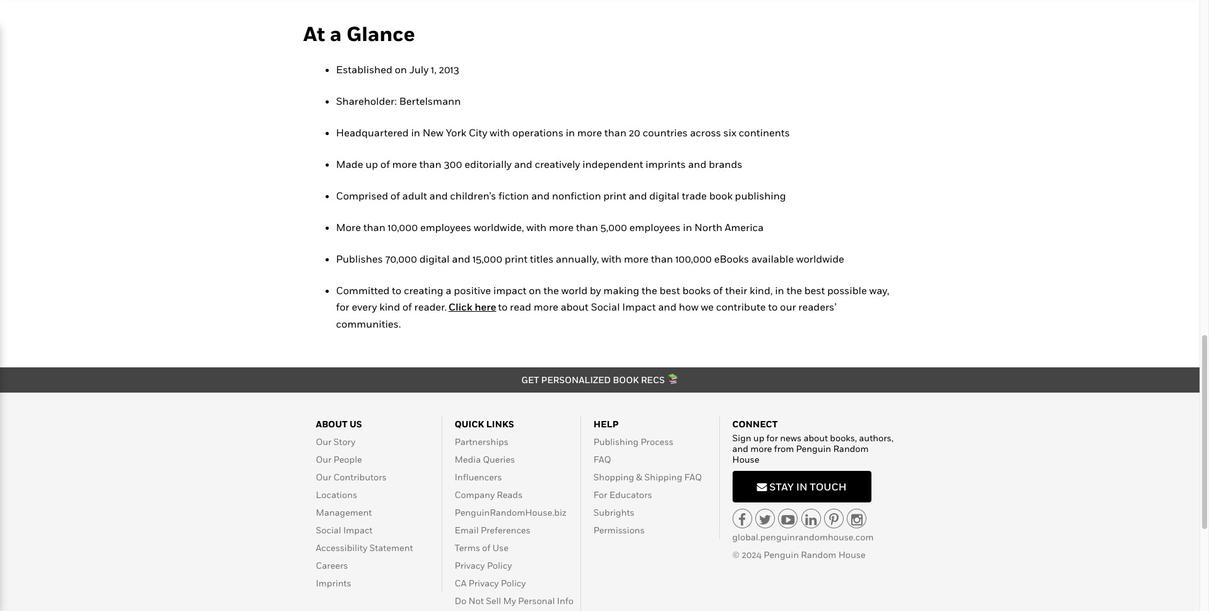 Task type: describe. For each thing, give the bounding box(es) containing it.
2 employees from the left
[[630, 221, 681, 234]]

more inside connect sign up for news about books, authors, and more from penguin random house
[[751, 443, 772, 454]]

visit us on linkedin image
[[806, 513, 817, 527]]

subrights link
[[594, 507, 635, 518]]

countries
[[643, 127, 688, 139]]

management link
[[316, 507, 372, 518]]

quick links
[[455, 419, 514, 429]]

recs
[[641, 374, 665, 385]]

faq link
[[594, 454, 611, 465]]

here
[[475, 301, 496, 313]]

penguinrandomhouse.biz
[[455, 507, 567, 518]]

up inside connect sign up for news about books, authors, and more from penguin random house
[[754, 432, 765, 443]]

0 vertical spatial privacy
[[455, 560, 485, 571]]

1 the from the left
[[544, 284, 559, 297]]

careers link
[[316, 560, 348, 571]]

for inside connect sign up for news about books, authors, and more from penguin random house
[[767, 432, 778, 443]]

company
[[455, 489, 495, 500]]

committed
[[336, 284, 390, 297]]

get personalized book recs 📚
[[522, 374, 678, 385]]

social impact link
[[316, 525, 373, 535]]

in left new
[[411, 127, 420, 139]]

book
[[709, 190, 733, 202]]

of left adult
[[391, 190, 400, 202]]

our story
[[316, 436, 356, 447]]

click here link
[[449, 301, 496, 313]]

new
[[423, 127, 444, 139]]

to read more about social impact and how we contribute to our readers' communities.
[[336, 301, 837, 330]]

do not sell my personal info
[[455, 595, 574, 606]]

shopping & shipping faq
[[594, 472, 702, 482]]

info
[[557, 595, 574, 606]]

six
[[724, 127, 737, 139]]

our for our people
[[316, 454, 332, 465]]

way,
[[870, 284, 890, 297]]

house inside connect sign up for news about books, authors, and more from penguin random house
[[733, 454, 760, 464]]

1 best from the left
[[660, 284, 680, 297]]

2 best from the left
[[805, 284, 825, 297]]

careers
[[316, 560, 348, 571]]

15,000
[[473, 253, 503, 265]]

0 vertical spatial policy
[[487, 560, 512, 571]]

than left 100,000
[[651, 253, 673, 265]]

links
[[486, 419, 514, 429]]

1 vertical spatial social
[[316, 525, 341, 535]]

adult
[[402, 190, 427, 202]]

partnerships
[[455, 436, 509, 447]]

city
[[469, 127, 488, 139]]

nonfiction
[[552, 190, 601, 202]]

1 horizontal spatial faq
[[685, 472, 702, 482]]

accessibility statement link
[[316, 542, 413, 553]]

terms of use link
[[455, 542, 509, 553]]

1 horizontal spatial to
[[498, 301, 508, 313]]

communities.
[[336, 318, 401, 330]]

1 vertical spatial policy
[[501, 578, 526, 588]]

more
[[336, 221, 361, 234]]

at
[[303, 22, 325, 46]]

reads
[[497, 489, 523, 500]]

for
[[594, 489, 607, 500]]

company reads
[[455, 489, 523, 500]]

july
[[409, 63, 429, 76]]

established
[[336, 63, 392, 76]]

established on july 1, 2013
[[336, 63, 459, 76]]

with for worldwide,
[[527, 221, 547, 234]]

about inside connect sign up for news about books, authors, and more from penguin random house
[[804, 432, 828, 443]]

visit us on twitter image
[[759, 513, 771, 527]]

more down comprised of adult and children's fiction and nonfiction print and digital trade book publishing
[[549, 221, 574, 234]]

0 horizontal spatial faq
[[594, 454, 611, 465]]

america
[[725, 221, 764, 234]]

more inside 'to read more about social impact and how we contribute to our readers' communities.'
[[534, 301, 559, 313]]

ebooks
[[714, 253, 749, 265]]

shareholder: bertelsmann
[[336, 95, 461, 108]]

subrights
[[594, 507, 635, 518]]

annually,
[[556, 253, 599, 265]]

comprised of adult and children's fiction and nonfiction print and digital trade book publishing
[[336, 190, 786, 202]]

for educators link
[[594, 489, 652, 500]]

and up fiction
[[514, 158, 533, 171]]

north
[[695, 221, 723, 234]]

kind,
[[750, 284, 773, 297]]

our people
[[316, 454, 362, 465]]

at a glance
[[303, 22, 415, 46]]

ca privacy policy
[[455, 578, 526, 588]]

2 the from the left
[[642, 284, 657, 297]]

connect sign up for news about books, authors, and more from penguin random house
[[733, 419, 894, 464]]

quick
[[455, 419, 484, 429]]

making
[[604, 284, 640, 297]]

comprised
[[336, 190, 388, 202]]

imprints
[[646, 158, 686, 171]]

york
[[446, 127, 466, 139]]

use
[[493, 542, 509, 553]]

penguin inside connect sign up for news about books, authors, and more from penguin random house
[[796, 443, 831, 454]]

random inside connect sign up for news about books, authors, and more from penguin random house
[[834, 443, 869, 454]]

do not sell my personal info link
[[455, 595, 574, 606]]

independent
[[583, 158, 643, 171]]

shopping
[[594, 472, 634, 482]]

social inside 'to read more about social impact and how we contribute to our readers' communities.'
[[591, 301, 620, 313]]

3 the from the left
[[787, 284, 802, 297]]

1 employees from the left
[[420, 221, 471, 234]]

help
[[594, 419, 619, 429]]

a inside 'committed to creating a positive impact on the world by making the best books of their kind, in the best possible way, for every kind of reader.'
[[446, 284, 452, 297]]

of left their in the right of the page
[[714, 284, 723, 297]]

0 horizontal spatial digital
[[420, 253, 450, 265]]

publishes
[[336, 253, 383, 265]]

in left north
[[683, 221, 692, 234]]

300
[[444, 158, 462, 171]]

global.penguinrandomhouse.com
[[733, 532, 874, 542]]

our for our story
[[316, 436, 332, 447]]

on inside 'committed to creating a positive impact on the world by making the best books of their kind, in the best possible way, for every kind of reader.'
[[529, 284, 541, 297]]

queries
[[483, 454, 515, 465]]

1 vertical spatial penguin
[[764, 549, 799, 560]]

©
[[733, 549, 740, 560]]

about us link
[[316, 419, 362, 429]]

statement
[[370, 542, 413, 553]]

creatively
[[535, 158, 580, 171]]

for inside 'committed to creating a positive impact on the world by making the best books of their kind, in the best possible way, for every kind of reader.'
[[336, 301, 349, 313]]

in right operations
[[566, 127, 575, 139]]

book
[[613, 374, 639, 385]]

5,000
[[601, 221, 627, 234]]

&
[[636, 472, 643, 482]]

story
[[334, 436, 356, 447]]

do
[[455, 595, 467, 606]]

than right more
[[363, 221, 386, 234]]

in inside popup button
[[796, 481, 808, 493]]

influencers
[[455, 472, 502, 482]]

company reads link
[[455, 489, 523, 500]]

stay in touch button
[[733, 471, 871, 503]]

of left use
[[482, 542, 491, 553]]



Task type: locate. For each thing, give the bounding box(es) containing it.
0 vertical spatial digital
[[650, 190, 680, 202]]

and down independent
[[629, 190, 647, 202]]

70,000
[[385, 253, 417, 265]]

1 vertical spatial privacy
[[469, 578, 499, 588]]

and right fiction
[[531, 190, 550, 202]]

and left 15,000 at the top left of page
[[452, 253, 470, 265]]

stay in touch
[[767, 481, 847, 493]]

1 vertical spatial a
[[446, 284, 452, 297]]

0 vertical spatial on
[[395, 63, 407, 76]]

for educators
[[594, 489, 652, 500]]

to up kind
[[392, 284, 402, 297]]

1 horizontal spatial up
[[754, 432, 765, 443]]

0 horizontal spatial on
[[395, 63, 407, 76]]

1 horizontal spatial about
[[804, 432, 828, 443]]

1 horizontal spatial best
[[805, 284, 825, 297]]

1 horizontal spatial for
[[767, 432, 778, 443]]

0 horizontal spatial best
[[660, 284, 680, 297]]

0 vertical spatial a
[[330, 22, 342, 46]]

more left from
[[751, 443, 772, 454]]

1 vertical spatial impact
[[343, 525, 373, 535]]

process
[[641, 436, 674, 447]]

and inside 'to read more about social impact and how we contribute to our readers' communities.'
[[658, 301, 677, 313]]

on left july
[[395, 63, 407, 76]]

than left 300
[[419, 158, 442, 171]]

1 horizontal spatial impact
[[622, 301, 656, 313]]

media
[[455, 454, 481, 465]]

0 vertical spatial with
[[490, 127, 510, 139]]

visit us on facebook image
[[739, 513, 746, 527]]

worldwide,
[[474, 221, 524, 234]]

1 our from the top
[[316, 436, 332, 447]]

digital left trade
[[650, 190, 680, 202]]

0 vertical spatial our
[[316, 436, 332, 447]]

2 vertical spatial with
[[602, 253, 622, 265]]

1 vertical spatial random
[[801, 549, 837, 560]]

touch
[[810, 481, 847, 493]]

in inside 'committed to creating a positive impact on the world by making the best books of their kind, in the best possible way, for every kind of reader.'
[[775, 284, 784, 297]]

1 horizontal spatial social
[[591, 301, 620, 313]]

our people link
[[316, 454, 362, 465]]

possible
[[828, 284, 867, 297]]

of down "headquartered"
[[380, 158, 390, 171]]

get
[[522, 374, 539, 385]]

0 horizontal spatial about
[[561, 301, 589, 313]]

faq right shipping
[[685, 472, 702, 482]]

employees down children's
[[420, 221, 471, 234]]

a
[[330, 22, 342, 46], [446, 284, 452, 297]]

print left titles
[[505, 253, 528, 265]]

faq up shopping
[[594, 454, 611, 465]]

up down connect
[[754, 432, 765, 443]]

digital right 70,000
[[420, 253, 450, 265]]

with
[[490, 127, 510, 139], [527, 221, 547, 234], [602, 253, 622, 265]]

the up the our
[[787, 284, 802, 297]]

click
[[449, 301, 472, 313]]

0 horizontal spatial a
[[330, 22, 342, 46]]

about down world
[[561, 301, 589, 313]]

our for our contributors
[[316, 472, 332, 482]]

employees right 5,000 on the top
[[630, 221, 681, 234]]

best up how
[[660, 284, 680, 297]]

2 horizontal spatial the
[[787, 284, 802, 297]]

1 vertical spatial up
[[754, 432, 765, 443]]

our story link
[[316, 436, 356, 447]]

more
[[578, 127, 602, 139], [392, 158, 417, 171], [549, 221, 574, 234], [624, 253, 649, 265], [534, 301, 559, 313], [751, 443, 772, 454]]

committed to creating a positive impact on the world by making the best books of their kind, in the best possible way, for every kind of reader.
[[336, 284, 890, 313]]

0 horizontal spatial for
[[336, 301, 349, 313]]

0 vertical spatial impact
[[622, 301, 656, 313]]

editorially
[[465, 158, 512, 171]]

more up independent
[[578, 127, 602, 139]]

to right here
[[498, 301, 508, 313]]

the left world
[[544, 284, 559, 297]]

the
[[544, 284, 559, 297], [642, 284, 657, 297], [787, 284, 802, 297]]

0 vertical spatial faq
[[594, 454, 611, 465]]

penguinrandomhouse.biz link
[[455, 507, 567, 518]]

in right kind,
[[775, 284, 784, 297]]

visit us on youtube image
[[782, 513, 795, 527]]

my
[[503, 595, 516, 606]]

than left 20
[[605, 127, 627, 139]]

imprints link
[[316, 578, 351, 588]]

0 horizontal spatial to
[[392, 284, 402, 297]]

on
[[395, 63, 407, 76], [529, 284, 541, 297]]

and left how
[[658, 301, 677, 313]]

the right "making"
[[642, 284, 657, 297]]

1 vertical spatial print
[[505, 253, 528, 265]]

penguin down 'global.penguinrandomhouse.com' link at right
[[764, 549, 799, 560]]

made
[[336, 158, 363, 171]]

privacy policy link
[[455, 560, 512, 571]]

up right the made on the top of page
[[366, 158, 378, 171]]

a up click
[[446, 284, 452, 297]]

a right 'at'
[[330, 22, 342, 46]]

we
[[701, 301, 714, 313]]

creating
[[404, 284, 443, 297]]

for
[[336, 301, 349, 313], [767, 432, 778, 443]]

impact up accessibility statement link on the bottom of the page
[[343, 525, 373, 535]]

social up accessibility on the bottom of the page
[[316, 525, 341, 535]]

1 vertical spatial for
[[767, 432, 778, 443]]

to left the our
[[768, 301, 778, 313]]

privacy down terms
[[455, 560, 485, 571]]

2 vertical spatial our
[[316, 472, 332, 482]]

children's
[[450, 190, 496, 202]]

bertelsmann
[[399, 95, 461, 108]]

about us
[[316, 419, 362, 429]]

0 vertical spatial print
[[604, 190, 626, 202]]

email preferences
[[455, 525, 531, 535]]

random down global.penguinrandomhouse.com
[[801, 549, 837, 560]]

with up titles
[[527, 221, 547, 234]]

stay
[[770, 481, 794, 493]]

best up readers'
[[805, 284, 825, 297]]

2 our from the top
[[316, 454, 332, 465]]

0 vertical spatial penguin
[[796, 443, 831, 454]]

publishing process
[[594, 436, 674, 447]]

1 horizontal spatial on
[[529, 284, 541, 297]]

continents
[[739, 127, 790, 139]]

1 vertical spatial about
[[804, 432, 828, 443]]

our contributors
[[316, 472, 387, 482]]

permissions link
[[594, 525, 645, 535]]

0 vertical spatial random
[[834, 443, 869, 454]]

1 horizontal spatial a
[[446, 284, 452, 297]]

media queries
[[455, 454, 515, 465]]

accessibility statement
[[316, 542, 413, 553]]

house
[[733, 454, 760, 464], [839, 549, 866, 560]]

worldwide
[[796, 253, 845, 265]]

our down about
[[316, 436, 332, 447]]

in
[[411, 127, 420, 139], [566, 127, 575, 139], [683, 221, 692, 234], [775, 284, 784, 297], [796, 481, 808, 493]]

1 vertical spatial with
[[527, 221, 547, 234]]

connect
[[733, 419, 778, 429]]

privacy down privacy policy link
[[469, 578, 499, 588]]

to inside 'committed to creating a positive impact on the world by making the best books of their kind, in the best possible way, for every kind of reader.'
[[392, 284, 402, 297]]

1 vertical spatial on
[[529, 284, 541, 297]]

visit us on instagram image
[[852, 513, 863, 527]]

and left brands
[[688, 158, 707, 171]]

penguin right from
[[796, 443, 831, 454]]

2 horizontal spatial with
[[602, 253, 622, 265]]

our down our story
[[316, 454, 332, 465]]

from
[[774, 443, 794, 454]]

0 horizontal spatial employees
[[420, 221, 471, 234]]

0 vertical spatial about
[[561, 301, 589, 313]]

privacy
[[455, 560, 485, 571], [469, 578, 499, 588]]

more right read
[[534, 301, 559, 313]]

1 vertical spatial house
[[839, 549, 866, 560]]

positive
[[454, 284, 491, 297]]

with right city
[[490, 127, 510, 139]]

visit us on pinterest image
[[830, 513, 839, 527]]

0 horizontal spatial impact
[[343, 525, 373, 535]]

and
[[514, 158, 533, 171], [688, 158, 707, 171], [430, 190, 448, 202], [531, 190, 550, 202], [629, 190, 647, 202], [452, 253, 470, 265], [658, 301, 677, 313], [733, 443, 749, 454]]

0 horizontal spatial the
[[544, 284, 559, 297]]

2013
[[439, 63, 459, 76]]

© 2024 penguin random house
[[733, 549, 866, 560]]

impact
[[493, 284, 527, 297]]

0 horizontal spatial up
[[366, 158, 378, 171]]

glance
[[346, 22, 415, 46]]

more up adult
[[392, 158, 417, 171]]

impact down "making"
[[622, 301, 656, 313]]

1 horizontal spatial print
[[604, 190, 626, 202]]

publishing
[[594, 436, 639, 447]]

and inside connect sign up for news about books, authors, and more from penguin random house
[[733, 443, 749, 454]]

titles
[[530, 253, 554, 265]]

us
[[350, 419, 362, 429]]

3 our from the top
[[316, 472, 332, 482]]

terms of use
[[455, 542, 509, 553]]

1 horizontal spatial with
[[527, 221, 547, 234]]

about
[[561, 301, 589, 313], [804, 432, 828, 443]]

readers'
[[799, 301, 837, 313]]

preferences
[[481, 525, 531, 535]]

with for city
[[490, 127, 510, 139]]

social down by
[[591, 301, 620, 313]]

impact inside 'to read more about social impact and how we contribute to our readers' communities.'
[[622, 301, 656, 313]]

1 horizontal spatial employees
[[630, 221, 681, 234]]

penguin
[[796, 443, 831, 454], [764, 549, 799, 560]]

1 horizontal spatial digital
[[650, 190, 680, 202]]

envelope image
[[757, 482, 767, 492]]

impact
[[622, 301, 656, 313], [343, 525, 373, 535]]

for left every
[[336, 301, 349, 313]]

in right stay
[[796, 481, 808, 493]]

on up read
[[529, 284, 541, 297]]

management
[[316, 507, 372, 518]]

house down visit us on instagram icon
[[839, 549, 866, 560]]

global.penguinrandomhouse.com link
[[733, 532, 874, 542]]

books,
[[830, 432, 857, 443]]

terms
[[455, 542, 480, 553]]

employees
[[420, 221, 471, 234], [630, 221, 681, 234]]

personalized
[[541, 374, 611, 385]]

print up 5,000 on the top
[[604, 190, 626, 202]]

0 vertical spatial for
[[336, 301, 349, 313]]

available
[[752, 253, 794, 265]]

0 horizontal spatial social
[[316, 525, 341, 535]]

news
[[780, 432, 802, 443]]

of right kind
[[403, 301, 412, 313]]

0 vertical spatial house
[[733, 454, 760, 464]]

about inside 'to read more about social impact and how we contribute to our readers' communities.'
[[561, 301, 589, 313]]

about right news
[[804, 432, 828, 443]]

email
[[455, 525, 479, 535]]

people
[[334, 454, 362, 465]]

by
[[590, 284, 601, 297]]

publishing
[[735, 190, 786, 202]]

random up touch
[[834, 443, 869, 454]]

social impact
[[316, 525, 373, 535]]

contributors
[[334, 472, 387, 482]]

click here
[[449, 301, 496, 313]]

0 horizontal spatial house
[[733, 454, 760, 464]]

1 horizontal spatial the
[[642, 284, 657, 297]]

house down sign
[[733, 454, 760, 464]]

more up "making"
[[624, 253, 649, 265]]

ca privacy policy link
[[455, 578, 526, 588]]

2 horizontal spatial to
[[768, 301, 778, 313]]

1 vertical spatial digital
[[420, 253, 450, 265]]

our up the locations link
[[316, 472, 332, 482]]

1 vertical spatial our
[[316, 454, 332, 465]]

read
[[510, 301, 531, 313]]

1 vertical spatial faq
[[685, 472, 702, 482]]

with down 5,000 on the top
[[602, 253, 622, 265]]

policy down use
[[487, 560, 512, 571]]

books
[[683, 284, 711, 297]]

0 horizontal spatial with
[[490, 127, 510, 139]]

0 vertical spatial social
[[591, 301, 620, 313]]

and down connect
[[733, 443, 749, 454]]

every
[[352, 301, 377, 313]]

0 horizontal spatial print
[[505, 253, 528, 265]]

than left 5,000 on the top
[[576, 221, 598, 234]]

and right adult
[[430, 190, 448, 202]]

1 horizontal spatial house
[[839, 549, 866, 560]]

policy up do not sell my personal info link
[[501, 578, 526, 588]]

for left news
[[767, 432, 778, 443]]

0 vertical spatial up
[[366, 158, 378, 171]]



Task type: vqa. For each thing, say whether or not it's contained in the screenshot.
Click here
yes



